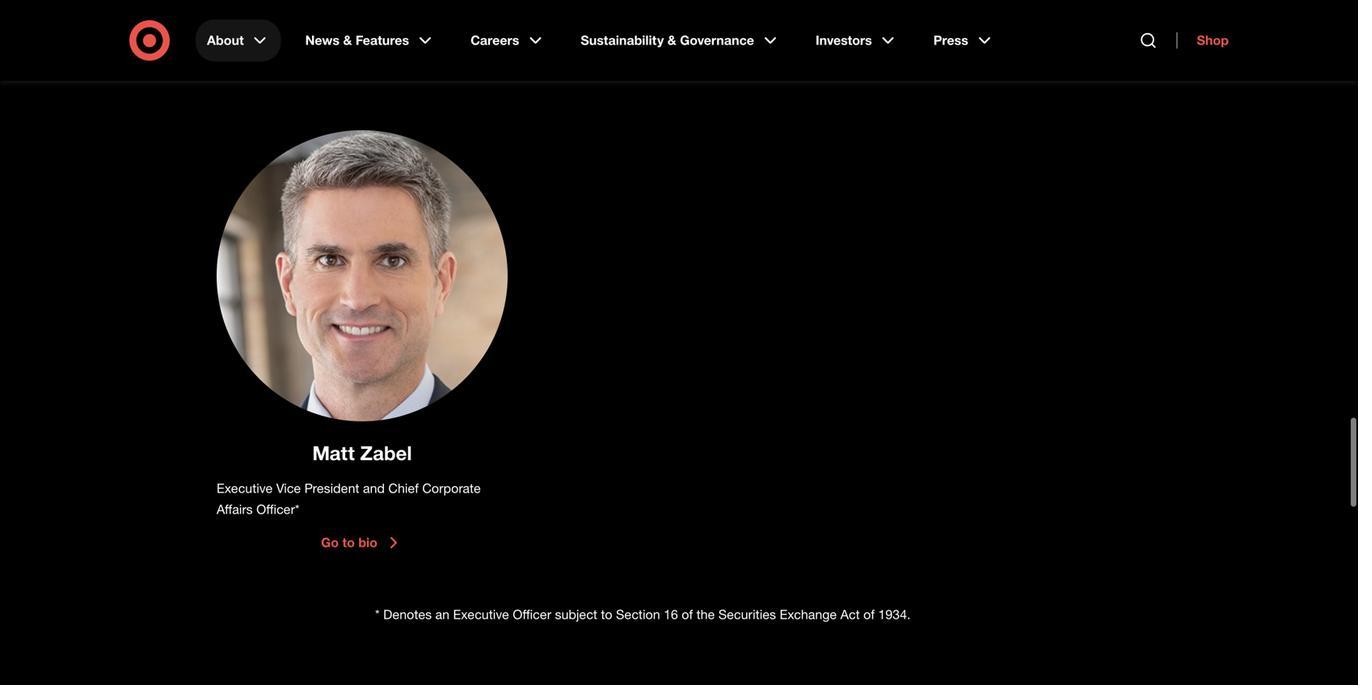Task type: vqa. For each thing, say whether or not it's contained in the screenshot.
October related to Target and Apple Deepen Collaboration with More Shop-in- Shops and the Best Offer Available Through a Retailer on Apple Fitness+ and More, Just in Time for the Holidays
no



Task type: locate. For each thing, give the bounding box(es) containing it.
chief for digital
[[1023, 6, 1053, 22]]

and up "features"
[[366, 6, 388, 22]]

president inside executive vice president and chief guest experience officer*
[[622, 6, 677, 22]]

to for 2nd go to bio link from the top of the page
[[343, 535, 355, 550]]

go to bio down executive vice president and chief stores officer
[[321, 40, 378, 55]]

2 bio from the top
[[359, 535, 378, 550]]

of right act
[[864, 607, 875, 622]]

of right the 16
[[682, 607, 693, 622]]

executive up affairs
[[217, 480, 273, 496]]

president up news
[[308, 6, 362, 22]]

sustainability
[[581, 32, 664, 48]]

zabel
[[360, 441, 412, 465]]

1 vertical spatial officer*
[[256, 501, 300, 517]]

chief inside executive vice president and chief corporate affairs officer*
[[389, 480, 419, 496]]

chief for stores
[[391, 6, 422, 22]]

of
[[682, 607, 693, 622], [864, 607, 875, 622]]

0 vertical spatial go to bio link
[[321, 38, 403, 57]]

1 vertical spatial go to bio link
[[321, 533, 403, 552]]

chief down "zabel"
[[389, 480, 419, 496]]

news & features
[[305, 32, 409, 48]]

vice inside executive vice president and chief digital and product officer
[[910, 6, 935, 22]]

& right news
[[343, 32, 352, 48]]

sustainability & governance
[[581, 32, 755, 48]]

0 horizontal spatial of
[[682, 607, 693, 622]]

go to bio
[[321, 40, 378, 55], [321, 535, 378, 550]]

0 vertical spatial go to bio
[[321, 40, 378, 55]]

bio down executive vice president and chief stores officer
[[359, 40, 378, 55]]

executive up "about"
[[220, 6, 276, 22]]

2 of from the left
[[864, 607, 875, 622]]

executive right an
[[453, 607, 509, 622]]

chief
[[391, 6, 422, 22], [706, 6, 736, 22], [1023, 6, 1053, 22], [389, 480, 419, 496]]

and left digital
[[997, 6, 1019, 22]]

act
[[841, 607, 860, 622]]

denotes
[[383, 607, 432, 622]]

president up sustainability & governance
[[622, 6, 677, 22]]

shop link
[[1177, 32, 1229, 49]]

go to bio link down executive vice president and chief stores officer
[[321, 38, 403, 57]]

stores
[[425, 6, 463, 22]]

chief left digital
[[1023, 6, 1053, 22]]

about link
[[196, 19, 281, 61]]

chief inside executive vice president and chief guest experience officer*
[[706, 6, 736, 22]]

and for digital
[[997, 6, 1019, 22]]

investors link
[[805, 19, 910, 61]]

executive vice president and chief corporate affairs officer*
[[217, 480, 481, 517]]

affairs
[[217, 501, 253, 517]]

president for digital
[[939, 6, 994, 22]]

the
[[697, 607, 715, 622]]

1 & from the left
[[343, 32, 352, 48]]

officer* right affairs
[[256, 501, 300, 517]]

executive inside executive vice president and chief guest experience officer*
[[534, 6, 590, 22]]

officer left subject
[[513, 607, 552, 622]]

1 horizontal spatial officer
[[513, 607, 552, 622]]

governance
[[680, 32, 755, 48]]

executive for executive vice president and chief digital and product officer
[[851, 6, 907, 22]]

* denotes an executive officer subject to section 16 of the securities exchange act of 1934.
[[375, 607, 911, 622]]

executive inside executive vice president and chief digital and product officer
[[851, 6, 907, 22]]

president inside executive vice president and chief digital and product officer
[[939, 6, 994, 22]]

investors
[[816, 32, 872, 48]]

product
[[851, 27, 897, 43]]

0 vertical spatial officer*
[[603, 27, 646, 43]]

vice inside executive vice president and chief corporate affairs officer*
[[276, 480, 301, 496]]

guest
[[739, 6, 774, 22]]

bio down executive vice president and chief corporate affairs officer*
[[359, 535, 378, 550]]

chief inside executive vice president and chief digital and product officer
[[1023, 6, 1053, 22]]

to
[[343, 40, 355, 55], [343, 535, 355, 550], [601, 607, 613, 622]]

executive inside executive vice president and chief corporate affairs officer*
[[217, 480, 273, 496]]

vice for executive vice president and chief digital and product officer
[[910, 6, 935, 22]]

bio
[[359, 40, 378, 55], [359, 535, 378, 550]]

and up sustainability & governance
[[680, 6, 702, 22]]

president up 'press'
[[939, 6, 994, 22]]

1 vertical spatial bio
[[359, 535, 378, 550]]

executive
[[220, 6, 276, 22], [534, 6, 590, 22], [851, 6, 907, 22], [217, 480, 273, 496], [453, 607, 509, 622]]

1 vertical spatial to
[[343, 535, 355, 550]]

officer* right 'experience' in the top left of the page
[[603, 27, 646, 43]]

0 horizontal spatial &
[[343, 32, 352, 48]]

2 vertical spatial officer
[[513, 607, 552, 622]]

news & features link
[[294, 19, 446, 61]]

1 of from the left
[[682, 607, 693, 622]]

and inside executive vice president and chief guest experience officer*
[[680, 6, 702, 22]]

go down executive vice president and chief corporate affairs officer*
[[321, 535, 339, 550]]

0 vertical spatial bio
[[359, 40, 378, 55]]

president down matt
[[305, 480, 360, 496]]

executive up the product
[[851, 6, 907, 22]]

officer*
[[603, 27, 646, 43], [256, 501, 300, 517]]

shop
[[1197, 32, 1229, 48]]

chief up "features"
[[391, 6, 422, 22]]

president for stores
[[308, 6, 362, 22]]

matt zabel
[[312, 441, 412, 465]]

go to bio down executive vice president and chief corporate affairs officer*
[[321, 535, 378, 550]]

president
[[308, 6, 362, 22], [622, 6, 677, 22], [939, 6, 994, 22], [305, 480, 360, 496]]

& left the governance
[[668, 32, 677, 48]]

chief up the governance
[[706, 6, 736, 22]]

and for guest
[[680, 6, 702, 22]]

go
[[321, 40, 339, 55], [321, 535, 339, 550]]

0 horizontal spatial officer*
[[256, 501, 300, 517]]

careers
[[471, 32, 519, 48]]

about
[[207, 32, 244, 48]]

sustainability & governance link
[[570, 19, 792, 61]]

matt zabel link
[[312, 441, 412, 465]]

to right subject
[[601, 607, 613, 622]]

1 horizontal spatial officer*
[[603, 27, 646, 43]]

president for guest
[[622, 6, 677, 22]]

1 vertical spatial go
[[321, 535, 339, 550]]

go to bio link
[[321, 38, 403, 57], [321, 533, 403, 552]]

go down executive vice president and chief stores officer
[[321, 40, 339, 55]]

to down executive vice president and chief corporate affairs officer*
[[343, 535, 355, 550]]

0 vertical spatial officer
[[466, 6, 505, 22]]

president inside executive vice president and chief corporate affairs officer*
[[305, 480, 360, 496]]

1 horizontal spatial &
[[668, 32, 677, 48]]

and for stores
[[366, 6, 388, 22]]

officer up the careers
[[466, 6, 505, 22]]

officer* inside executive vice president and chief corporate affairs officer*
[[256, 501, 300, 517]]

officer
[[466, 6, 505, 22], [900, 27, 939, 43], [513, 607, 552, 622]]

and down the matt zabel 'link'
[[363, 480, 385, 496]]

2 horizontal spatial officer
[[900, 27, 939, 43]]

go to bio link down executive vice president and chief corporate affairs officer*
[[321, 533, 403, 552]]

vice inside executive vice president and chief guest experience officer*
[[593, 6, 618, 22]]

0 vertical spatial go
[[321, 40, 339, 55]]

officer* inside executive vice president and chief guest experience officer*
[[603, 27, 646, 43]]

1 vertical spatial officer
[[900, 27, 939, 43]]

1 vertical spatial go to bio
[[321, 535, 378, 550]]

0 vertical spatial to
[[343, 40, 355, 55]]

2 & from the left
[[668, 32, 677, 48]]

and inside executive vice president and chief corporate affairs officer*
[[363, 480, 385, 496]]

1 horizontal spatial of
[[864, 607, 875, 622]]

executive vice president and chief stores officer
[[220, 6, 505, 22]]

vice
[[279, 6, 304, 22], [593, 6, 618, 22], [910, 6, 935, 22], [276, 480, 301, 496]]

executive up 'experience' in the top left of the page
[[534, 6, 590, 22]]

officer right the product
[[900, 27, 939, 43]]

executive for executive vice president and chief corporate affairs officer*
[[217, 480, 273, 496]]

1 bio from the top
[[359, 40, 378, 55]]

&
[[343, 32, 352, 48], [668, 32, 677, 48]]

corporate
[[422, 480, 481, 496]]

to right news
[[343, 40, 355, 55]]

and
[[366, 6, 388, 22], [680, 6, 702, 22], [997, 6, 1019, 22], [1096, 6, 1118, 22], [363, 480, 385, 496]]



Task type: describe. For each thing, give the bounding box(es) containing it.
news
[[305, 32, 340, 48]]

1 go to bio from the top
[[321, 40, 378, 55]]

2 go to bio from the top
[[321, 535, 378, 550]]

chief for guest
[[706, 6, 736, 22]]

0 horizontal spatial officer
[[466, 6, 505, 22]]

president for corporate
[[305, 480, 360, 496]]

2 go from the top
[[321, 535, 339, 550]]

features
[[356, 32, 409, 48]]

officer* for affairs
[[256, 501, 300, 517]]

matt
[[312, 441, 355, 465]]

subject
[[555, 607, 598, 622]]

an
[[436, 607, 450, 622]]

and for corporate
[[363, 480, 385, 496]]

1 go to bio link from the top
[[321, 38, 403, 57]]

experience
[[534, 27, 599, 43]]

press
[[934, 32, 969, 48]]

2 go to bio link from the top
[[321, 533, 403, 552]]

section
[[616, 607, 660, 622]]

press link
[[923, 19, 1006, 61]]

executive vice president and chief guest experience officer*
[[534, 6, 774, 43]]

*
[[375, 607, 380, 622]]

2 vertical spatial to
[[601, 607, 613, 622]]

1 go from the top
[[321, 40, 339, 55]]

officer* for experience
[[603, 27, 646, 43]]

digital
[[1057, 6, 1093, 22]]

1934.
[[879, 607, 911, 622]]

securities
[[719, 607, 776, 622]]

careers link
[[459, 19, 557, 61]]

to for second go to bio link from the bottom
[[343, 40, 355, 55]]

executive for executive vice president and chief stores officer
[[220, 6, 276, 22]]

chief for corporate
[[389, 480, 419, 496]]

vice for executive vice president and chief stores officer
[[279, 6, 304, 22]]

exchange
[[780, 607, 837, 622]]

executive vice president and chief digital and product officer
[[851, 6, 1118, 43]]

officer inside executive vice president and chief digital and product officer
[[900, 27, 939, 43]]

& for features
[[343, 32, 352, 48]]

vice for executive vice president and chief guest experience officer*
[[593, 6, 618, 22]]

executive for executive vice president and chief guest experience officer*
[[534, 6, 590, 22]]

photo of matt zabel image
[[217, 130, 508, 421]]

16
[[664, 607, 678, 622]]

and right digital
[[1096, 6, 1118, 22]]

vice for executive vice president and chief corporate affairs officer*
[[276, 480, 301, 496]]

& for governance
[[668, 32, 677, 48]]



